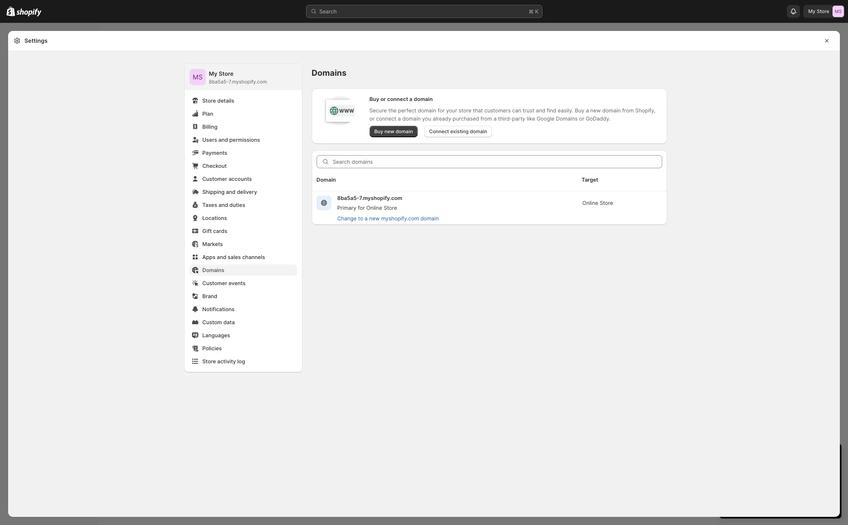 Task type: vqa. For each thing, say whether or not it's contained in the screenshot.
right or
yes



Task type: describe. For each thing, give the bounding box(es) containing it.
custom data link
[[189, 317, 297, 328]]

trust
[[523, 107, 535, 114]]

settings dialog
[[8, 31, 841, 518]]

customer accounts link
[[189, 173, 297, 185]]

channels
[[242, 254, 265, 261]]

8ba5a5- inside my store 8ba5a5-7.myshopify.com
[[209, 79, 229, 85]]

customer for customer events
[[203, 280, 227, 287]]

plan link
[[189, 108, 297, 120]]

store details link
[[189, 95, 297, 106]]

users and permissions
[[203, 137, 260, 143]]

new inside buy new domain link
[[385, 128, 395, 135]]

shipping and delivery
[[203, 189, 257, 195]]

change
[[338, 215, 357, 222]]

users
[[203, 137, 217, 143]]

new inside secure the perfect domain for your store that customers can trust and find easily. buy a new domain from shopify, or connect a domain you already purchased from a third-party like google domains or godaddy.
[[591, 107, 601, 114]]

apps and sales channels
[[203, 254, 265, 261]]

data
[[224, 319, 235, 326]]

payments link
[[189, 147, 297, 159]]

a down the perfect on the left top of page
[[398, 115, 401, 122]]

godaddy.
[[586, 115, 611, 122]]

0 horizontal spatial or
[[370, 115, 375, 122]]

taxes and duties link
[[189, 199, 297, 211]]

notifications link
[[189, 304, 297, 315]]

domain
[[317, 177, 336, 183]]

online inside 8ba5a5-7.myshopify.com primary for online store
[[367, 205, 382, 211]]

1 horizontal spatial from
[[623, 107, 634, 114]]

and for permissions
[[219, 137, 228, 143]]

apps and sales channels link
[[189, 252, 297, 263]]

a up godaddy. at right top
[[586, 107, 589, 114]]

and for sales
[[217, 254, 227, 261]]

perfect
[[398, 107, 417, 114]]

settings
[[24, 37, 48, 44]]

log
[[238, 359, 245, 365]]

taxes
[[203, 202, 217, 208]]

store activity log link
[[189, 356, 297, 367]]

gift
[[203, 228, 212, 235]]

for inside 8ba5a5-7.myshopify.com primary for online store
[[358, 205, 365, 211]]

store activity log
[[203, 359, 245, 365]]

payments
[[203, 150, 228, 156]]

checkout link
[[189, 160, 297, 172]]

brand link
[[189, 291, 297, 302]]

sales
[[228, 254, 241, 261]]

locations
[[203, 215, 227, 221]]

that
[[473, 107, 483, 114]]

buy new domain link
[[370, 126, 418, 137]]

can
[[513, 107, 522, 114]]

party
[[513, 115, 526, 122]]

already
[[433, 115, 452, 122]]

secure
[[370, 107, 387, 114]]

customer for customer accounts
[[203, 176, 227, 182]]

⌘
[[529, 8, 534, 15]]

you
[[423, 115, 432, 122]]

online store
[[583, 200, 614, 206]]

buy or connect a domain
[[370, 96, 433, 102]]

google
[[537, 115, 555, 122]]

policies
[[203, 345, 222, 352]]

0 vertical spatial connect
[[387, 96, 408, 102]]

activity
[[218, 359, 236, 365]]

and for delivery
[[226, 189, 236, 195]]

cards
[[213, 228, 227, 235]]

buy for buy or connect a domain
[[370, 96, 380, 102]]

my store
[[809, 8, 830, 14]]

accounts
[[229, 176, 252, 182]]

checkout
[[203, 163, 227, 169]]

connect inside secure the perfect domain for your store that customers can trust and find easily. buy a new domain from shopify, or connect a domain you already purchased from a third-party like google domains or godaddy.
[[376, 115, 397, 122]]

find
[[547, 107, 557, 114]]

markets
[[203, 241, 223, 248]]

users and permissions link
[[189, 134, 297, 146]]

customers
[[485, 107, 511, 114]]

my store 8ba5a5-7.myshopify.com
[[209, 70, 267, 85]]

duties
[[230, 202, 245, 208]]

my for my store 8ba5a5-7.myshopify.com
[[209, 70, 218, 77]]

store inside my store 8ba5a5-7.myshopify.com
[[219, 70, 234, 77]]

a up the perfect on the left top of page
[[410, 96, 413, 102]]

customer events
[[203, 280, 246, 287]]

change to a new myshopify.com domain
[[338, 215, 439, 222]]

primary
[[338, 205, 357, 211]]

connect existing domain link
[[425, 126, 492, 137]]



Task type: locate. For each thing, give the bounding box(es) containing it.
shopify,
[[636, 107, 656, 114]]

1 vertical spatial connect
[[376, 115, 397, 122]]

0 horizontal spatial my
[[209, 70, 218, 77]]

my for my store
[[809, 8, 816, 14]]

domains inside secure the perfect domain for your store that customers can trust and find easily. buy a new domain from shopify, or connect a domain you already purchased from a third-party like google domains or godaddy.
[[556, 115, 578, 122]]

details
[[218, 97, 234, 104]]

7.myshopify.com up the "change to a new myshopify.com domain"
[[359, 195, 403, 201]]

connect
[[387, 96, 408, 102], [376, 115, 397, 122]]

markets link
[[189, 239, 297, 250]]

billing link
[[189, 121, 297, 133]]

1 horizontal spatial 7.myshopify.com
[[359, 195, 403, 201]]

customer down checkout
[[203, 176, 227, 182]]

8ba5a5- inside 8ba5a5-7.myshopify.com primary for online store
[[338, 195, 359, 201]]

1 horizontal spatial my
[[809, 8, 816, 14]]

my
[[809, 8, 816, 14], [209, 70, 218, 77]]

new inside change to a new myshopify.com domain button
[[369, 215, 380, 222]]

from
[[623, 107, 634, 114], [481, 115, 493, 122]]

or down secure
[[370, 115, 375, 122]]

brand
[[203, 293, 217, 300]]

0 horizontal spatial for
[[358, 205, 365, 211]]

custom data
[[203, 319, 235, 326]]

myshopify.com
[[381, 215, 419, 222]]

7.myshopify.com inside my store 8ba5a5-7.myshopify.com
[[229, 79, 267, 85]]

languages link
[[189, 330, 297, 341]]

1 horizontal spatial new
[[385, 128, 395, 135]]

2 customer from the top
[[203, 280, 227, 287]]

0 vertical spatial from
[[623, 107, 634, 114]]

1 horizontal spatial for
[[438, 107, 445, 114]]

the
[[389, 107, 397, 114]]

and right the taxes
[[219, 202, 228, 208]]

0 horizontal spatial from
[[481, 115, 493, 122]]

locations link
[[189, 212, 297, 224]]

8ba5a5- up primary
[[338, 195, 359, 201]]

for
[[438, 107, 445, 114], [358, 205, 365, 211]]

for inside secure the perfect domain for your store that customers can trust and find easily. buy a new domain from shopify, or connect a domain you already purchased from a third-party like google domains or godaddy.
[[438, 107, 445, 114]]

delivery
[[237, 189, 257, 195]]

2 vertical spatial buy
[[375, 128, 384, 135]]

for up already
[[438, 107, 445, 114]]

new down the
[[385, 128, 395, 135]]

my store image
[[189, 69, 206, 85]]

7.myshopify.com
[[229, 79, 267, 85], [359, 195, 403, 201]]

online
[[583, 200, 599, 206], [367, 205, 382, 211]]

new right to
[[369, 215, 380, 222]]

from left "shopify,"
[[623, 107, 634, 114]]

0 vertical spatial my
[[809, 8, 816, 14]]

shop settings menu element
[[185, 64, 302, 372]]

1 vertical spatial for
[[358, 205, 365, 211]]

gift cards
[[203, 228, 227, 235]]

0 horizontal spatial new
[[369, 215, 380, 222]]

or
[[381, 96, 386, 102], [370, 115, 375, 122], [580, 115, 585, 122]]

⌘ k
[[529, 8, 539, 15]]

for up to
[[358, 205, 365, 211]]

my right "ms" button
[[209, 70, 218, 77]]

0 horizontal spatial 7.myshopify.com
[[229, 79, 267, 85]]

1 vertical spatial domains
[[556, 115, 578, 122]]

online down target
[[583, 200, 599, 206]]

and inside users and permissions link
[[219, 137, 228, 143]]

languages
[[203, 332, 230, 339]]

domain inside button
[[421, 215, 439, 222]]

buy inside secure the perfect domain for your store that customers can trust and find easily. buy a new domain from shopify, or connect a domain you already purchased from a third-party like google domains or godaddy.
[[575, 107, 585, 114]]

policies link
[[189, 343, 297, 354]]

0 horizontal spatial domains
[[203, 267, 225, 274]]

1 horizontal spatial shopify image
[[16, 8, 42, 17]]

shipping
[[203, 189, 225, 195]]

1 vertical spatial my
[[209, 70, 218, 77]]

or up secure
[[381, 96, 386, 102]]

1 day left in your trial element
[[720, 465, 842, 519]]

from down that
[[481, 115, 493, 122]]

2 horizontal spatial domains
[[556, 115, 578, 122]]

a right to
[[365, 215, 368, 222]]

0 vertical spatial customer
[[203, 176, 227, 182]]

0 vertical spatial domains
[[312, 68, 347, 78]]

buy up secure
[[370, 96, 380, 102]]

0 vertical spatial for
[[438, 107, 445, 114]]

like
[[527, 115, 536, 122]]

easily.
[[558, 107, 574, 114]]

a down 'customers'
[[494, 115, 497, 122]]

my left my store icon
[[809, 8, 816, 14]]

new up godaddy. at right top
[[591, 107, 601, 114]]

1 horizontal spatial or
[[381, 96, 386, 102]]

8ba5a5- up store details at the top left
[[209, 79, 229, 85]]

online up change to a new myshopify.com domain button
[[367, 205, 382, 211]]

k
[[536, 8, 539, 15]]

a
[[410, 96, 413, 102], [586, 107, 589, 114], [398, 115, 401, 122], [494, 115, 497, 122], [365, 215, 368, 222]]

customer
[[203, 176, 227, 182], [203, 280, 227, 287]]

store inside 8ba5a5-7.myshopify.com primary for online store
[[384, 205, 397, 211]]

a inside button
[[365, 215, 368, 222]]

1 vertical spatial buy
[[575, 107, 585, 114]]

8ba5a5-7.myshopify.com primary for online store
[[338, 195, 403, 211]]

2 horizontal spatial or
[[580, 115, 585, 122]]

connect up the
[[387, 96, 408, 102]]

7.myshopify.com up store details link
[[229, 79, 267, 85]]

dialog
[[844, 31, 849, 518]]

buy down secure
[[375, 128, 384, 135]]

0 horizontal spatial 8ba5a5-
[[209, 79, 229, 85]]

store
[[459, 107, 472, 114]]

my store image
[[833, 6, 845, 17]]

store
[[817, 8, 830, 14], [219, 70, 234, 77], [203, 97, 216, 104], [600, 200, 614, 206], [384, 205, 397, 211], [203, 359, 216, 365]]

and right the apps
[[217, 254, 227, 261]]

connect down the
[[376, 115, 397, 122]]

billing
[[203, 124, 218, 130]]

permissions
[[230, 137, 260, 143]]

my inside my store 8ba5a5-7.myshopify.com
[[209, 70, 218, 77]]

your
[[446, 107, 458, 114]]

change to a new myshopify.com domain button
[[333, 213, 444, 224]]

customer events link
[[189, 278, 297, 289]]

gift cards link
[[189, 226, 297, 237]]

0 vertical spatial buy
[[370, 96, 380, 102]]

and inside secure the perfect domain for your store that customers can trust and find easily. buy a new domain from shopify, or connect a domain you already purchased from a third-party like google domains or godaddy.
[[536, 107, 546, 114]]

and inside apps and sales channels link
[[217, 254, 227, 261]]

2 vertical spatial domains
[[203, 267, 225, 274]]

1 vertical spatial from
[[481, 115, 493, 122]]

buy right easily.
[[575, 107, 585, 114]]

2 vertical spatial new
[[369, 215, 380, 222]]

7.myshopify.com inside 8ba5a5-7.myshopify.com primary for online store
[[359, 195, 403, 201]]

1 vertical spatial customer
[[203, 280, 227, 287]]

1 horizontal spatial domains
[[312, 68, 347, 78]]

domains
[[312, 68, 347, 78], [556, 115, 578, 122], [203, 267, 225, 274]]

custom
[[203, 319, 222, 326]]

1 vertical spatial 8ba5a5-
[[338, 195, 359, 201]]

purchased
[[453, 115, 480, 122]]

domains inside domains "link"
[[203, 267, 225, 274]]

1 customer from the top
[[203, 176, 227, 182]]

apps
[[203, 254, 216, 261]]

secure the perfect domain for your store that customers can trust and find easily. buy a new domain from shopify, or connect a domain you already purchased from a third-party like google domains or godaddy.
[[370, 107, 656, 122]]

customer up brand
[[203, 280, 227, 287]]

buy new domain
[[375, 128, 413, 135]]

and up google on the top of the page
[[536, 107, 546, 114]]

0 horizontal spatial shopify image
[[7, 6, 15, 16]]

1 horizontal spatial online
[[583, 200, 599, 206]]

plan
[[203, 111, 213, 117]]

and
[[536, 107, 546, 114], [219, 137, 228, 143], [226, 189, 236, 195], [219, 202, 228, 208], [217, 254, 227, 261]]

0 horizontal spatial online
[[367, 205, 382, 211]]

buy for buy new domain
[[375, 128, 384, 135]]

0 vertical spatial 8ba5a5-
[[209, 79, 229, 85]]

existing
[[451, 128, 469, 135]]

taxes and duties
[[203, 202, 245, 208]]

events
[[229, 280, 246, 287]]

and inside shipping and delivery link
[[226, 189, 236, 195]]

ms button
[[189, 69, 206, 85]]

0 vertical spatial new
[[591, 107, 601, 114]]

search
[[320, 8, 337, 15]]

customer accounts
[[203, 176, 252, 182]]

0 vertical spatial 7.myshopify.com
[[229, 79, 267, 85]]

to
[[358, 215, 363, 222]]

and down customer accounts
[[226, 189, 236, 195]]

connect
[[430, 128, 449, 135]]

buy
[[370, 96, 380, 102], [575, 107, 585, 114], [375, 128, 384, 135]]

target
[[582, 177, 599, 183]]

third-
[[499, 115, 513, 122]]

store details
[[203, 97, 234, 104]]

and for duties
[[219, 202, 228, 208]]

shipping and delivery link
[[189, 186, 297, 198]]

1 vertical spatial 7.myshopify.com
[[359, 195, 403, 201]]

domains link
[[189, 265, 297, 276]]

2 horizontal spatial new
[[591, 107, 601, 114]]

or left godaddy. at right top
[[580, 115, 585, 122]]

domain
[[414, 96, 433, 102], [418, 107, 437, 114], [603, 107, 621, 114], [403, 115, 421, 122], [396, 128, 413, 135], [470, 128, 488, 135], [421, 215, 439, 222]]

connect existing domain
[[430, 128, 488, 135]]

1 horizontal spatial 8ba5a5-
[[338, 195, 359, 201]]

shopify image
[[7, 6, 15, 16], [16, 8, 42, 17]]

and right users
[[219, 137, 228, 143]]

1 vertical spatial new
[[385, 128, 395, 135]]

notifications
[[203, 306, 235, 313]]

new
[[591, 107, 601, 114], [385, 128, 395, 135], [369, 215, 380, 222]]

Search domains search field
[[333, 155, 663, 168]]

and inside the "taxes and duties" link
[[219, 202, 228, 208]]



